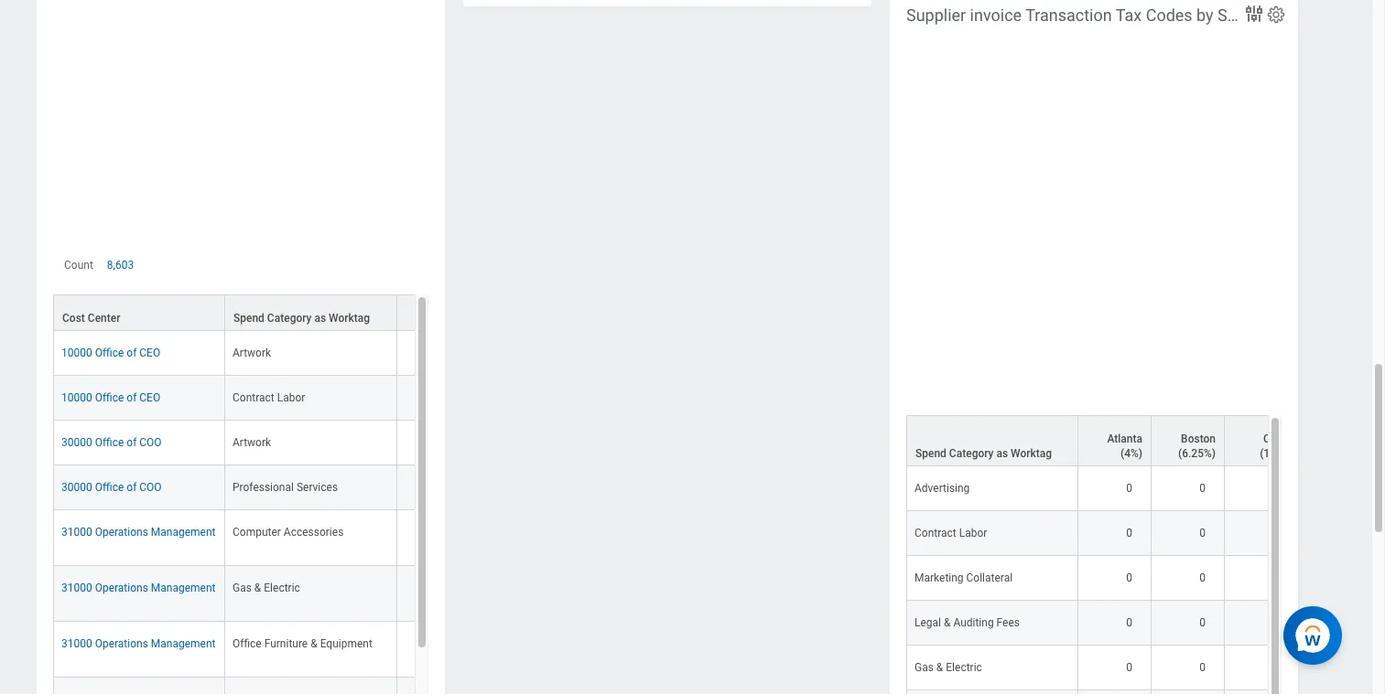 Task type: locate. For each thing, give the bounding box(es) containing it.
chicago (10.25%) image
[[1232, 481, 1304, 496], [1232, 526, 1304, 541], [1232, 571, 1304, 586], [1232, 616, 1304, 631], [1232, 661, 1304, 675]]

codes
[[1146, 5, 1192, 24]]

8,603
[[107, 299, 134, 312]]

31000 operations management link for gas & electric
[[61, 619, 216, 635]]

2 vertical spatial operations
[[95, 679, 148, 691]]

1 horizontal spatial contract labor
[[914, 527, 987, 540]]

0 vertical spatial 10000 office of ceo link
[[61, 384, 160, 400]]

3 operations from the top
[[95, 679, 148, 691]]

0 vertical spatial artwork
[[233, 387, 271, 400]]

1 horizontal spatial spend category as worktag
[[915, 447, 1052, 460]]

management
[[151, 567, 216, 579], [151, 623, 216, 635], [151, 679, 216, 691]]

0 vertical spatial 30000
[[61, 477, 92, 490]]

1 horizontal spatial as
[[996, 447, 1008, 460]]

no image for 1st 10000 office of ceo link from the top
[[405, 386, 448, 401]]

10000
[[61, 387, 92, 400], [61, 432, 92, 445]]

1 horizontal spatial worktag
[[1011, 447, 1052, 460]]

1 coo from the top
[[139, 477, 162, 490]]

2 artwork element from the top
[[233, 473, 271, 490]]

1 vertical spatial 30000
[[61, 522, 92, 535]]

0 vertical spatial spend category as worktag
[[233, 352, 370, 365]]

1 vertical spatial contract
[[914, 527, 956, 540]]

1 horizontal spatial spend category as worktag column header
[[906, 415, 1078, 468]]

4 no image from the top
[[405, 566, 448, 580]]

row containing cost center
[[53, 335, 558, 373]]

30000 office of coo link for artwork
[[61, 473, 162, 490]]

cost center column header
[[53, 335, 225, 373]]

worktag left atlanta (4%) popup button
[[1011, 447, 1052, 460]]

2 horizontal spatial spend
[[1218, 5, 1264, 24]]

10000 office of ceo link
[[61, 384, 160, 400], [61, 428, 160, 445]]

1 vertical spatial 10000 office of ceo link
[[61, 428, 160, 445]]

1 horizontal spatial spend category as worktag button
[[907, 416, 1077, 466]]

0 vertical spatial spend
[[1218, 5, 1264, 24]]

0 horizontal spatial electric
[[264, 623, 300, 635]]

no image
[[405, 431, 448, 446], [405, 622, 448, 636]]

10000 office of ceo for 1st 10000 office of ceo link from the top
[[61, 387, 160, 400]]

0 vertical spatial contract labor element
[[233, 428, 305, 445]]

contract labor up the marketing collateral element at the bottom
[[914, 527, 987, 540]]

1 vertical spatial 30000 office of coo link
[[61, 518, 162, 535]]

1 vertical spatial gas
[[914, 662, 934, 674]]

1 30000 from the top
[[61, 477, 92, 490]]

31000 operations management
[[61, 567, 216, 579], [61, 623, 216, 635], [61, 679, 216, 691]]

1 vertical spatial 30000 office of coo
[[61, 522, 162, 535]]

2 31000 from the top
[[61, 623, 92, 635]]

gas inside row
[[914, 662, 934, 674]]

electric up furniture
[[264, 623, 300, 635]]

spend
[[1218, 5, 1264, 24], [233, 352, 264, 365], [915, 447, 946, 460]]

0 horizontal spatial spend category as worktag button
[[225, 336, 396, 371]]

5 no image from the top
[[405, 678, 448, 692]]

0 vertical spatial 31000 operations management
[[61, 567, 216, 579]]

0 button
[[1126, 481, 1135, 496], [1199, 481, 1208, 496], [1126, 526, 1135, 541], [1199, 526, 1208, 541], [1126, 571, 1135, 586], [1199, 571, 1208, 586], [1126, 616, 1135, 631], [1199, 616, 1208, 631], [1126, 661, 1135, 675], [1199, 661, 1208, 675]]

cell
[[906, 691, 1078, 695], [1078, 691, 1152, 695], [1152, 691, 1225, 695], [1225, 691, 1313, 695]]

0 vertical spatial contract labor
[[233, 432, 305, 445]]

0 horizontal spatial spend
[[233, 352, 264, 365]]

3 of from the top
[[127, 477, 137, 490]]

no image for 31000 operations management link for computer accessories
[[405, 566, 448, 580]]

0 vertical spatial worktag
[[329, 352, 370, 365]]

4 chicago (10.25%) image from the top
[[1232, 616, 1304, 631]]

0 vertical spatial spend category as worktag column header
[[225, 335, 397, 373]]

computer accessories
[[233, 567, 344, 579]]

1 vertical spatial 10000
[[61, 432, 92, 445]]

1 vertical spatial ceo
[[139, 432, 160, 445]]

1 31000 operations management from the top
[[61, 567, 216, 579]]

2 10000 office of ceo from the top
[[61, 432, 160, 445]]

operations
[[95, 567, 148, 579], [95, 623, 148, 635], [95, 679, 148, 691]]

1 no image from the top
[[405, 386, 448, 401]]

31000 operations management link
[[61, 563, 216, 579], [61, 619, 216, 635], [61, 675, 216, 691]]

0 vertical spatial gas
[[233, 623, 252, 635]]

contract labor inside row
[[914, 527, 987, 540]]

coo
[[139, 477, 162, 490], [139, 522, 162, 535]]

0 vertical spatial gas & electric
[[233, 623, 300, 635]]

2 10000 office of ceo link from the top
[[61, 428, 160, 445]]

spend category as worktag
[[233, 352, 370, 365], [915, 447, 1052, 460]]

contract labor up professional services element
[[233, 432, 305, 445]]

labor inside row
[[959, 527, 987, 540]]

2 vertical spatial management
[[151, 679, 216, 691]]

0 vertical spatial gas & electric element
[[233, 619, 300, 635]]

labor
[[277, 432, 305, 445], [959, 527, 987, 540]]

row
[[53, 335, 558, 373], [53, 372, 558, 416], [906, 415, 1385, 468], [53, 416, 558, 461], [53, 461, 558, 506], [906, 467, 1385, 512], [53, 506, 558, 551], [906, 512, 1385, 556], [53, 551, 558, 607], [906, 556, 1385, 601], [906, 601, 1385, 646], [53, 607, 558, 663], [906, 646, 1385, 691], [53, 663, 558, 695], [906, 691, 1385, 695]]

contract labor element down advertising on the right of page
[[914, 523, 987, 540]]

31000 operations management for gas
[[61, 623, 216, 635]]

1 vertical spatial category
[[949, 447, 994, 460]]

0 horizontal spatial contract labor
[[233, 432, 305, 445]]

0 vertical spatial artwork element
[[233, 384, 271, 400]]

fees
[[997, 617, 1020, 630]]

2 10000 from the top
[[61, 432, 92, 445]]

0 horizontal spatial spend category as worktag column header
[[225, 335, 397, 373]]

of
[[127, 387, 137, 400], [127, 432, 137, 445], [127, 477, 137, 490], [127, 522, 137, 535]]

1 vertical spatial 10000 office of ceo
[[61, 432, 160, 445]]

cost center
[[62, 352, 120, 365]]

1 31000 from the top
[[61, 567, 92, 579]]

contract labor element
[[233, 428, 305, 445], [914, 523, 987, 540]]

gas & electric down the computer
[[233, 623, 300, 635]]

0 vertical spatial electric
[[264, 623, 300, 635]]

0 horizontal spatial gas
[[233, 623, 252, 635]]

0 vertical spatial contract
[[233, 432, 274, 445]]

contract
[[233, 432, 274, 445], [914, 527, 956, 540]]

legal & auditing fees element
[[914, 613, 1020, 630]]

1 vertical spatial artwork
[[233, 477, 271, 490]]

&
[[944, 617, 951, 630], [254, 623, 261, 635], [936, 662, 943, 674], [310, 679, 317, 691]]

3 31000 operations management from the top
[[61, 679, 216, 691]]

0 vertical spatial 31000 operations management link
[[61, 563, 216, 579]]

1 30000 office of coo from the top
[[61, 477, 162, 490]]

3 31000 operations management link from the top
[[61, 675, 216, 691]]

electric down legal & auditing fees
[[946, 662, 982, 674]]

2 30000 from the top
[[61, 522, 92, 535]]

worktag
[[329, 352, 370, 365], [1011, 447, 1052, 460]]

2 31000 operations management from the top
[[61, 623, 216, 635]]

computer accessories element
[[233, 563, 344, 579]]

10000 office of ceo
[[61, 387, 160, 400], [61, 432, 160, 445]]

office furniture & equipment
[[233, 679, 372, 691]]

contract up marketing
[[914, 527, 956, 540]]

1 vertical spatial no image
[[405, 622, 448, 636]]

0 vertical spatial 10000
[[61, 387, 92, 400]]

4 cell from the left
[[1225, 691, 1313, 695]]

count
[[64, 299, 93, 312]]

atlanta
[[1107, 433, 1142, 446]]

0 vertical spatial ceo
[[139, 387, 160, 400]]

0 horizontal spatial labor
[[277, 432, 305, 445]]

gas
[[233, 623, 252, 635], [914, 662, 934, 674]]

chicago (10.25%) image for legal & auditing fees
[[1232, 616, 1304, 631]]

1 of from the top
[[127, 387, 137, 400]]

category
[[267, 352, 312, 365], [949, 447, 994, 460]]

1 no image from the top
[[405, 431, 448, 446]]

labor up professional services element
[[277, 432, 305, 445]]

1 vertical spatial worktag
[[1011, 447, 1052, 460]]

gas & electric element down the computer
[[233, 619, 300, 635]]

1 31000 operations management link from the top
[[61, 563, 216, 579]]

gas & electric element down legal & auditing fees
[[914, 658, 982, 674]]

1 vertical spatial contract labor
[[914, 527, 987, 540]]

row containing marketing collateral
[[906, 556, 1385, 601]]

contract labor for the rightmost 'contract labor' element
[[914, 527, 987, 540]]

31000
[[61, 567, 92, 579], [61, 623, 92, 635], [61, 679, 92, 691]]

management for computer accessories
[[151, 567, 216, 579]]

gas & electric down legal & auditing fees
[[914, 662, 982, 674]]

row containing contract labor
[[906, 512, 1385, 556]]

0 horizontal spatial contract
[[233, 432, 274, 445]]

labor up the marketing collateral element at the bottom
[[959, 527, 987, 540]]

0 vertical spatial 10000 office of ceo
[[61, 387, 160, 400]]

electric inside row
[[946, 662, 982, 674]]

2 31000 operations management link from the top
[[61, 619, 216, 635]]

0 horizontal spatial as
[[314, 352, 326, 365]]

(4%)
[[1120, 447, 1142, 460]]

spend category as worktag button
[[225, 336, 396, 371], [907, 416, 1077, 466]]

configure and view chart data image
[[1243, 2, 1265, 24]]

0 vertical spatial coo
[[139, 477, 162, 490]]

1 vertical spatial operations
[[95, 623, 148, 635]]

1 horizontal spatial labor
[[959, 527, 987, 540]]

1 horizontal spatial gas
[[914, 662, 934, 674]]

1 management from the top
[[151, 567, 216, 579]]

labor for the rightmost 'contract labor' element
[[959, 527, 987, 540]]

chicago (10.25%) image for contract labor
[[1232, 526, 1304, 541]]

legal
[[914, 617, 941, 630]]

atlanta (4%) column header
[[1078, 415, 1152, 468]]

1 10000 office of ceo from the top
[[61, 387, 160, 400]]

gas down the computer
[[233, 623, 252, 635]]

0 vertical spatial management
[[151, 567, 216, 579]]

1 horizontal spatial gas & electric element
[[914, 658, 982, 674]]

gas for left gas & electric element
[[233, 623, 252, 635]]

30000
[[61, 477, 92, 490], [61, 522, 92, 535]]

30000 office of coo for professional services
[[61, 522, 162, 535]]

office
[[95, 387, 124, 400], [95, 432, 124, 445], [95, 477, 124, 490], [95, 522, 124, 535], [233, 679, 262, 691]]

contract for the rightmost 'contract labor' element
[[914, 527, 956, 540]]

artwork
[[233, 387, 271, 400], [233, 477, 271, 490]]

0
[[1126, 482, 1132, 495], [1199, 482, 1206, 495], [1126, 527, 1132, 540], [1199, 527, 1206, 540], [1126, 572, 1132, 585], [1199, 572, 1206, 585], [1126, 617, 1132, 630], [1199, 617, 1206, 630], [1126, 662, 1132, 674], [1199, 662, 1206, 674]]

2 artwork from the top
[[233, 477, 271, 490]]

advertising element
[[914, 479, 970, 495]]

2 cell from the left
[[1078, 691, 1152, 695]]

labor for 'contract labor' element to the left
[[277, 432, 305, 445]]

0 horizontal spatial gas & electric
[[233, 623, 300, 635]]

1 horizontal spatial gas & electric
[[914, 662, 982, 674]]

1 horizontal spatial electric
[[946, 662, 982, 674]]

1 artwork element from the top
[[233, 384, 271, 400]]

& right furniture
[[310, 679, 317, 691]]

gas & electric
[[233, 623, 300, 635], [914, 662, 982, 674]]

1 vertical spatial management
[[151, 623, 216, 635]]

spend category as worktag column header
[[225, 335, 397, 373], [906, 415, 1078, 468]]

2 vertical spatial spend
[[915, 447, 946, 460]]

category for the bottommost spend category as worktag popup button
[[949, 447, 994, 460]]

0 vertical spatial 31000
[[61, 567, 92, 579]]

30000 for artwork
[[61, 477, 92, 490]]

31000 for gas & electric
[[61, 623, 92, 635]]

2 30000 office of coo link from the top
[[61, 518, 162, 535]]

furniture
[[264, 679, 308, 691]]

1 vertical spatial contract labor element
[[914, 523, 987, 540]]

2 30000 office of coo from the top
[[61, 522, 162, 535]]

ceo
[[139, 387, 160, 400], [139, 432, 160, 445]]

professional
[[233, 522, 294, 535]]

2 operations from the top
[[95, 623, 148, 635]]

1 vertical spatial 31000 operations management
[[61, 623, 216, 635]]

1 vertical spatial spend category as worktag
[[915, 447, 1052, 460]]

1 horizontal spatial category
[[949, 447, 994, 460]]

contract for 'contract labor' element to the left
[[233, 432, 274, 445]]

no image
[[405, 386, 448, 401], [405, 476, 448, 491], [405, 521, 448, 536], [405, 566, 448, 580], [405, 678, 448, 692]]

equipment
[[320, 679, 372, 691]]

marketing collateral
[[914, 572, 1013, 585]]

3 cell from the left
[[1152, 691, 1225, 695]]

0 horizontal spatial worktag
[[329, 352, 370, 365]]

10000 office of ceo for first 10000 office of ceo link from the bottom of the page
[[61, 432, 160, 445]]

1 vertical spatial 31000 operations management link
[[61, 619, 216, 635]]

center
[[88, 352, 120, 365]]

1 30000 office of coo link from the top
[[61, 473, 162, 490]]

0 vertical spatial no image
[[405, 431, 448, 446]]

2 vertical spatial 31000 operations management link
[[61, 675, 216, 691]]

30000 for professional services
[[61, 522, 92, 535]]

computer
[[233, 567, 281, 579]]

contract labor for 'contract labor' element to the left
[[233, 432, 305, 445]]

2 coo from the top
[[139, 522, 162, 535]]

contract up professional
[[233, 432, 274, 445]]

0 vertical spatial spend category as worktag button
[[225, 336, 396, 371]]

auditing
[[953, 617, 994, 630]]

30000 office of coo link
[[61, 473, 162, 490], [61, 518, 162, 535]]

1 vertical spatial 31000
[[61, 623, 92, 635]]

0 vertical spatial labor
[[277, 432, 305, 445]]

0 horizontal spatial category
[[267, 352, 312, 365]]

1 vertical spatial labor
[[959, 527, 987, 540]]

1 vertical spatial electric
[[946, 662, 982, 674]]

0 vertical spatial operations
[[95, 567, 148, 579]]

no button
[[397, 336, 455, 371]]

contract labor element up professional services element
[[233, 428, 305, 445]]

30000 office of coo
[[61, 477, 162, 490], [61, 522, 162, 535]]

1 vertical spatial coo
[[139, 522, 162, 535]]

gas down legal
[[914, 662, 934, 674]]

1 vertical spatial as
[[996, 447, 1008, 460]]

artwork element
[[233, 384, 271, 400], [233, 473, 271, 490]]

0 vertical spatial 30000 office of coo
[[61, 477, 162, 490]]

gas & electric element
[[233, 619, 300, 635], [914, 658, 982, 674]]

worktag left no popup button
[[329, 352, 370, 365]]

0 vertical spatial 30000 office of coo link
[[61, 473, 162, 490]]

coo for professional services
[[139, 522, 162, 535]]

as
[[314, 352, 326, 365], [996, 447, 1008, 460]]

2 vertical spatial 31000 operations management
[[61, 679, 216, 691]]

contract labor
[[233, 432, 305, 445], [914, 527, 987, 540]]

electric
[[264, 623, 300, 635], [946, 662, 982, 674]]

1 artwork from the top
[[233, 387, 271, 400]]

2 chicago (10.25%) image from the top
[[1232, 526, 1304, 541]]

0 vertical spatial category
[[267, 352, 312, 365]]

1 horizontal spatial spend
[[915, 447, 946, 460]]

1 operations from the top
[[95, 567, 148, 579]]

2 management from the top
[[151, 623, 216, 635]]

5 chicago (10.25%) image from the top
[[1232, 661, 1304, 675]]

& down the computer
[[254, 623, 261, 635]]

2 vertical spatial 31000
[[61, 679, 92, 691]]

no image for 1st 31000 operations management link from the bottom of the page
[[405, 678, 448, 692]]

1 horizontal spatial contract
[[914, 527, 956, 540]]

0 vertical spatial as
[[314, 352, 326, 365]]

1 vertical spatial artwork element
[[233, 473, 271, 490]]



Task type: vqa. For each thing, say whether or not it's contained in the screenshot.


Task type: describe. For each thing, give the bounding box(es) containing it.
1 vertical spatial spend category as worktag column header
[[906, 415, 1078, 468]]

as for spend category as worktag popup button to the top
[[314, 352, 326, 365]]

boston
[[1181, 433, 1216, 446]]

1 vertical spatial gas & electric
[[914, 662, 982, 674]]

boston (6.25%) column header
[[1152, 415, 1225, 468]]

marketing
[[914, 572, 964, 585]]

row containing atlanta (4%)
[[906, 415, 1385, 468]]

3 chicago (10.25%) image from the top
[[1232, 571, 1304, 586]]

atlanta (4%)
[[1107, 433, 1142, 460]]

operations for gas
[[95, 623, 148, 635]]

chicago (10.25%) image for gas & electric
[[1232, 661, 1304, 675]]

marketing collateral element
[[914, 568, 1013, 585]]

31000 for computer accessories
[[61, 567, 92, 579]]

gas for bottom gas & electric element
[[914, 662, 934, 674]]

worktag for spend category as worktag popup button to the top
[[329, 352, 370, 365]]

chicago (10.25%) button
[[1225, 416, 1312, 466]]

tax
[[1116, 5, 1142, 24]]

electric for left gas & electric element
[[264, 623, 300, 635]]

4 of from the top
[[127, 522, 137, 535]]

as for the bottommost spend category as worktag popup button
[[996, 447, 1008, 460]]

chicago
[[1263, 433, 1304, 446]]

30000 office of coo link for professional services
[[61, 518, 162, 535]]

boston (6.25%)
[[1178, 433, 1216, 460]]

1 10000 office of ceo link from the top
[[61, 384, 160, 400]]

categories
[[1268, 5, 1347, 24]]

supplier
[[906, 5, 966, 24]]

2 no image from the top
[[405, 476, 448, 491]]

by
[[1197, 5, 1214, 24]]

3 management from the top
[[151, 679, 216, 691]]

supplier invoice transaction tax codes by spend categories
[[906, 5, 1347, 24]]

31000 operations management for computer
[[61, 567, 216, 579]]

chicago (10.25%)
[[1260, 433, 1304, 460]]

invoice
[[970, 5, 1022, 24]]

boston (6.25%) button
[[1152, 416, 1224, 466]]

0 horizontal spatial gas & electric element
[[233, 619, 300, 635]]

coo for artwork
[[139, 477, 162, 490]]

1 ceo from the top
[[139, 387, 160, 400]]

0 horizontal spatial spend category as worktag
[[233, 352, 370, 365]]

worktag for the bottommost spend category as worktag popup button
[[1011, 447, 1052, 460]]

atlanta (4%) button
[[1078, 416, 1151, 466]]

2 ceo from the top
[[139, 432, 160, 445]]

1 10000 from the top
[[61, 387, 92, 400]]

1 vertical spatial gas & electric element
[[914, 658, 982, 674]]

accessories
[[284, 567, 344, 579]]

electric for bottom gas & electric element
[[946, 662, 982, 674]]

1 horizontal spatial contract labor element
[[914, 523, 987, 540]]

(6.25%)
[[1178, 447, 1216, 460]]

management for gas & electric
[[151, 623, 216, 635]]

row containing legal & auditing fees
[[906, 601, 1385, 646]]

category for spend category as worktag popup button to the top
[[267, 352, 312, 365]]

artwork element for 30000 office of coo
[[233, 473, 271, 490]]

30000 office of coo for artwork
[[61, 477, 162, 490]]

no
[[433, 352, 447, 365]]

row containing gas & electric
[[906, 646, 1385, 691]]

1 cell from the left
[[906, 691, 1078, 695]]

2 no image from the top
[[405, 622, 448, 636]]

& down legal
[[936, 662, 943, 674]]

transaction
[[1025, 5, 1112, 24]]

office furniture & equipment element
[[233, 675, 372, 691]]

(10.25%)
[[1260, 447, 1304, 460]]

cost
[[62, 352, 85, 365]]

configure supplier invoice transaction tax codes by spend categories image
[[1266, 4, 1286, 24]]

services
[[296, 522, 338, 535]]

artwork element for 10000 office of ceo
[[233, 384, 271, 400]]

advertising
[[914, 482, 970, 495]]

1 vertical spatial spend category as worktag button
[[907, 416, 1077, 466]]

2 of from the top
[[127, 432, 137, 445]]

3 no image from the top
[[405, 521, 448, 536]]

1 chicago (10.25%) image from the top
[[1232, 481, 1304, 496]]

3 31000 from the top
[[61, 679, 92, 691]]

& right legal
[[944, 617, 951, 630]]

artwork for coo
[[233, 477, 271, 490]]

collateral
[[966, 572, 1013, 585]]

artwork for ceo
[[233, 387, 271, 400]]

row containing advertising
[[906, 467, 1385, 512]]

1 vertical spatial spend
[[233, 352, 264, 365]]

8,603 button
[[107, 298, 137, 313]]

legal & auditing fees
[[914, 617, 1020, 630]]

professional services
[[233, 522, 338, 535]]

cost center button
[[54, 336, 224, 371]]

professional services element
[[233, 518, 338, 535]]

0 horizontal spatial contract labor element
[[233, 428, 305, 445]]

operations for computer
[[95, 567, 148, 579]]

31000 operations management link for computer accessories
[[61, 563, 216, 579]]



